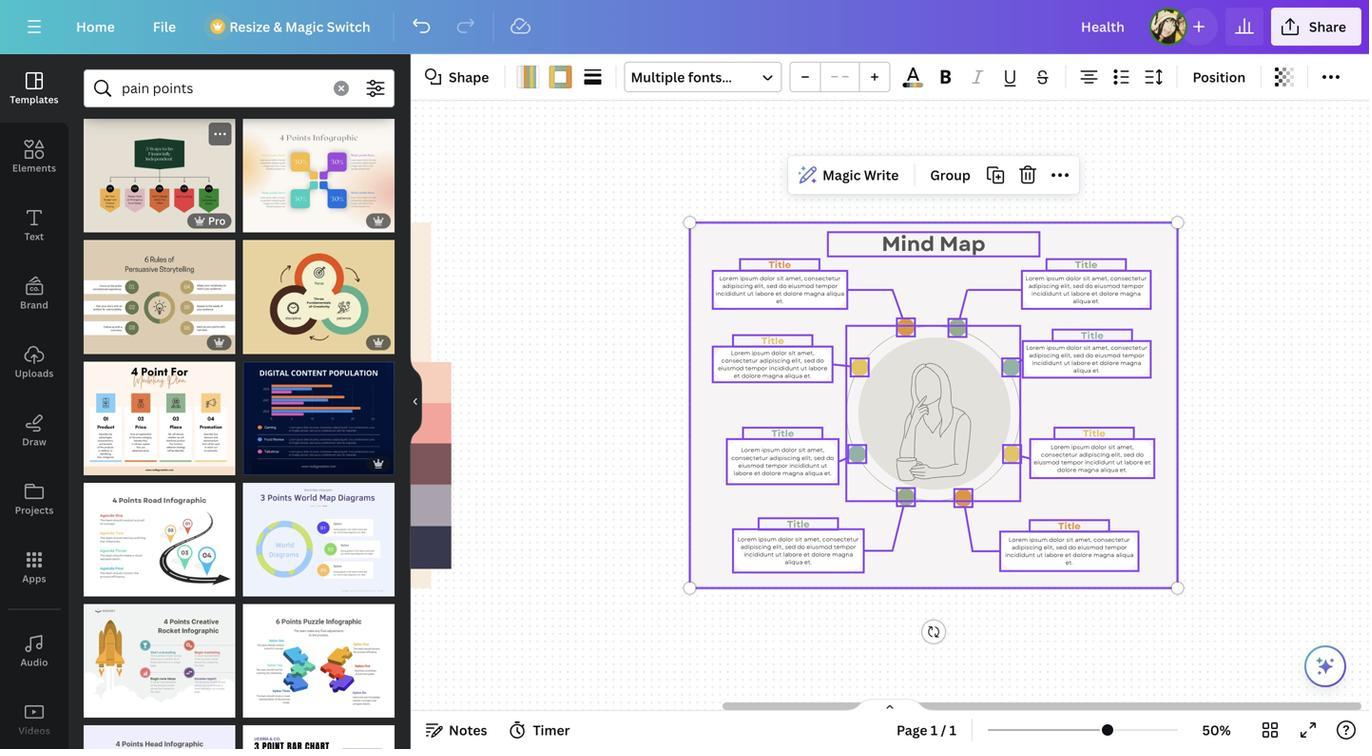 Task type: locate. For each thing, give the bounding box(es) containing it.
Search Whiteboard templates search field
[[122, 70, 322, 107]]

1 horizontal spatial 1
[[950, 722, 957, 740]]

home
[[76, 18, 115, 36]]

draw button
[[0, 397, 68, 465]]

templates button
[[0, 54, 68, 123]]

grey modern business 3 points world map diagrams graph group
[[243, 472, 395, 597]]

group
[[790, 62, 891, 92]]

1
[[931, 722, 938, 740], [950, 722, 957, 740]]

colorful 3 bullet point step process infographic graph group
[[243, 229, 395, 354]]

videos button
[[0, 686, 68, 750]]

purple & white modern 3 point bar chart graph image
[[243, 726, 395, 750]]

1 1 from the left
[[931, 722, 938, 740]]

map
[[940, 230, 986, 259]]

0 horizontal spatial magic
[[285, 18, 324, 36]]

1 vertical spatial magic
[[823, 166, 861, 184]]

50% button
[[1186, 715, 1248, 746]]

templates
[[10, 93, 59, 106]]

text button
[[0, 191, 68, 260]]

timer
[[533, 722, 570, 740]]

pastel 4 point for marketing plan graph group
[[84, 350, 235, 476]]

6 points puzzle infographic graph group
[[243, 593, 395, 718]]

mind
[[882, 230, 935, 259]]

0 vertical spatial magic
[[285, 18, 324, 36]]

side panel tab list
[[0, 54, 68, 750]]

magic
[[285, 18, 324, 36], [823, 166, 861, 184]]

resize
[[229, 18, 270, 36]]

brown modern 6 point infographic brainstorm graph image
[[84, 240, 235, 354]]

colorful 3 bullet point step process infographic graph image
[[243, 240, 395, 354]]

page
[[897, 722, 928, 740]]

#f6f4f5, #e4e1da, #e7922c, #8fad80, #e6c451, #89b3a5, #ffffff image
[[517, 66, 540, 88], [517, 66, 540, 88]]

group
[[931, 166, 971, 184]]

1 left the / on the bottom of the page
[[931, 722, 938, 740]]

shape button
[[419, 62, 497, 92]]

magic right the & at top
[[285, 18, 324, 36]]

magic left write
[[823, 166, 861, 184]]

notes button
[[419, 715, 495, 746]]

file button
[[138, 8, 191, 46]]

0 horizontal spatial 1
[[931, 722, 938, 740]]

fonts…
[[689, 68, 732, 86]]

magic inside main menu bar
[[285, 18, 324, 36]]

2 1 from the left
[[950, 722, 957, 740]]

title
[[769, 258, 792, 272], [1075, 258, 1098, 272], [1082, 329, 1104, 343], [762, 334, 785, 348], [772, 427, 795, 441], [1083, 427, 1106, 441], [787, 517, 810, 531], [1059, 519, 1081, 533]]

notes
[[449, 722, 487, 740]]

creative 4 points process diagram infographic graph group
[[243, 107, 395, 233]]

grey modern business 3 points world map diagrams graph image
[[243, 483, 395, 597]]

– – number field
[[827, 67, 854, 89]]

resize & magic switch button
[[199, 8, 386, 46]]

main menu bar
[[0, 0, 1370, 54]]

4 points process head infographic graph image
[[84, 726, 235, 750]]

grey simple modern 4 points creative rocket infographic chart graph image
[[84, 605, 235, 718]]

grey simple modern 4 points creative rocket infographic chart graph group
[[84, 593, 235, 718]]

blue modern 3 points row chart graph group
[[243, 350, 395, 476]]

1 horizontal spatial magic
[[823, 166, 861, 184]]

multiple
[[631, 68, 685, 86]]

#e6c451, #89b3a5, #8fad80, #e7922c image
[[549, 66, 572, 88], [549, 66, 572, 88]]

projects button
[[0, 465, 68, 534]]

1 right the / on the bottom of the page
[[950, 722, 957, 740]]

shape
[[449, 68, 489, 86]]



Task type: vqa. For each thing, say whether or not it's contained in the screenshot.
Mind
yes



Task type: describe. For each thing, give the bounding box(es) containing it.
elements button
[[0, 123, 68, 191]]

multiple fonts…
[[631, 68, 732, 86]]

resize & magic switch
[[229, 18, 371, 36]]

canva assistant image
[[1315, 655, 1337, 678]]

hide image
[[410, 356, 422, 448]]

purple & white modern 3 point bar chart graph group
[[243, 715, 395, 750]]

multiple fonts… button
[[624, 62, 782, 92]]

4 points timeline roadmap infogrpahic graph image
[[84, 483, 235, 597]]

blue modern 3 points row chart graph image
[[243, 362, 395, 476]]

switch
[[327, 18, 371, 36]]

home link
[[61, 8, 130, 46]]

50%
[[1203, 722, 1232, 740]]

audio button
[[0, 617, 68, 686]]

pastel 4 point for marketing plan graph image
[[84, 362, 235, 476]]

#000000, #545454, #89b3a5, #e6c451, #e7922c, #8fad80 image
[[903, 83, 924, 88]]

Design title text field
[[1066, 8, 1142, 46]]

write
[[864, 166, 899, 184]]

magic write
[[823, 166, 899, 184]]

apps
[[22, 573, 46, 585]]

position
[[1193, 68, 1246, 86]]

timer button
[[503, 715, 578, 746]]

creative 4 points process diagram infographic graph image
[[243, 119, 395, 233]]

magic write button
[[792, 160, 907, 190]]

videos
[[18, 725, 50, 738]]

&
[[273, 18, 282, 36]]

/
[[941, 722, 947, 740]]

page 1 / 1
[[897, 722, 957, 740]]

4 points process head infographic graph group
[[84, 715, 235, 750]]

share button
[[1272, 8, 1362, 46]]

brand button
[[0, 260, 68, 328]]

brand
[[20, 299, 48, 312]]

#000000, #545454, #89b3a5, #e6c451, #e7922c, #8fad80 image
[[903, 83, 924, 88]]

position button
[[1186, 62, 1254, 92]]

elements
[[12, 162, 56, 175]]

colorful modern 5 points brainstorm diagram graph image
[[84, 119, 235, 233]]

projects
[[15, 504, 54, 517]]

uploads
[[15, 367, 54, 380]]

4 points timeline roadmap infogrpahic graph group
[[84, 472, 235, 597]]

text
[[24, 230, 44, 243]]

brown modern 6 point infographic brainstorm graph group
[[84, 229, 235, 354]]

colorful modern 5 points brainstorm diagram graph group
[[84, 119, 235, 233]]

audio
[[20, 656, 48, 669]]

6 points puzzle infographic graph image
[[243, 605, 395, 718]]

apps button
[[0, 534, 68, 602]]

share
[[1310, 18, 1347, 36]]

mind map
[[882, 230, 986, 259]]

group button
[[923, 160, 979, 190]]

draw
[[22, 436, 46, 449]]

file
[[153, 18, 176, 36]]

uploads button
[[0, 328, 68, 397]]

pro
[[208, 214, 226, 228]]

show pages image
[[845, 698, 936, 713]]



